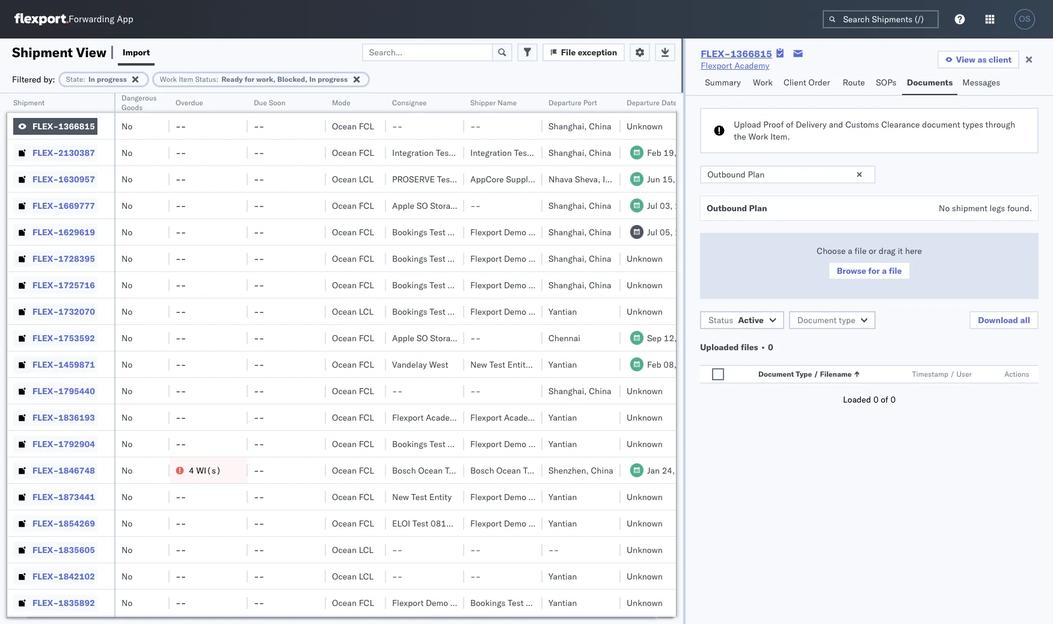Task type: vqa. For each thing, say whether or not it's contained in the screenshot.
Storage related to Shanghai, China
yes



Task type: locate. For each thing, give the bounding box(es) containing it.
2023 right the 24,
[[678, 465, 699, 476]]

of for proof
[[787, 119, 794, 130]]

0 vertical spatial jul
[[648, 200, 658, 211]]

so up vandelay west
[[417, 333, 428, 343]]

flex- down flex-1732070 button
[[33, 333, 58, 343]]

yantian for flex-1842102
[[549, 571, 577, 582]]

flex- up flex-1873441 button at left
[[33, 465, 58, 476]]

Outbound Plan text field
[[701, 166, 876, 184]]

shanghai, china for flex-1669777
[[549, 200, 612, 211]]

1 unknown from the top
[[627, 121, 663, 132]]

1 vertical spatial new
[[392, 491, 409, 502]]

11 ocean fcl from the top
[[332, 438, 374, 449]]

flex- down flex-1459871 'button'
[[33, 385, 58, 396]]

ocean fcl
[[332, 121, 374, 132], [332, 147, 374, 158], [332, 200, 374, 211], [332, 227, 374, 237], [332, 253, 374, 264], [332, 280, 374, 290], [332, 333, 374, 343], [332, 359, 374, 370], [332, 385, 374, 396], [332, 412, 374, 423], [332, 438, 374, 449], [332, 465, 374, 476], [332, 491, 374, 502], [332, 518, 374, 529], [332, 597, 374, 608]]

flexport for 1873441
[[471, 491, 502, 502]]

departure inside departure port button
[[549, 98, 582, 107]]

view
[[76, 44, 107, 60], [957, 54, 976, 65]]

9 ocean fcl from the top
[[332, 385, 374, 396]]

0 horizontal spatial of
[[787, 119, 794, 130]]

13 fcl from the top
[[359, 491, 374, 502]]

flex- for flex-1873441 button at left
[[33, 491, 58, 502]]

10 unknown from the top
[[627, 544, 663, 555]]

flex-
[[701, 48, 731, 60], [33, 121, 58, 132], [33, 147, 58, 158], [33, 174, 58, 184], [33, 200, 58, 211], [33, 227, 58, 237], [33, 253, 58, 264], [33, 280, 58, 290], [33, 306, 58, 317], [33, 333, 58, 343], [33, 359, 58, 370], [33, 385, 58, 396], [33, 412, 58, 423], [33, 438, 58, 449], [33, 465, 58, 476], [33, 491, 58, 502], [33, 518, 58, 529], [33, 544, 58, 555], [33, 571, 58, 582], [33, 597, 58, 608]]

10 fcl from the top
[[359, 412, 374, 423]]

in right state
[[88, 74, 95, 83]]

overdue
[[176, 98, 203, 107]]

flex- down the flex-1725716 button
[[33, 306, 58, 317]]

1 yantian from the top
[[549, 306, 577, 317]]

1 vertical spatial 2023
[[678, 465, 699, 476]]

03,
[[660, 200, 673, 211]]

5 shanghai, from the top
[[549, 253, 587, 264]]

of for 0
[[881, 394, 889, 405]]

0 vertical spatial so
[[417, 200, 428, 211]]

feb left 08,
[[648, 359, 662, 370]]

sops button
[[872, 72, 903, 95]]

(do down the account
[[462, 200, 479, 211]]

1 shanghai, from the top
[[549, 121, 587, 132]]

1 horizontal spatial :
[[216, 74, 219, 83]]

2022 right 12,
[[680, 333, 701, 343]]

unknown for 1725716
[[627, 280, 663, 290]]

bookings test consignee
[[392, 227, 488, 237], [392, 253, 488, 264], [392, 280, 488, 290], [392, 306, 488, 317], [392, 438, 488, 449], [471, 597, 567, 608]]

dangerous goods
[[122, 93, 157, 112]]

1 : from the left
[[83, 74, 85, 83]]

a right choose
[[849, 246, 853, 256]]

0 horizontal spatial entity
[[430, 491, 452, 502]]

1842102
[[58, 571, 95, 582]]

4 shanghai, from the top
[[549, 227, 587, 237]]

1 ocean lcl from the top
[[332, 174, 374, 184]]

2022 right 19,
[[679, 147, 700, 158]]

academy for flexport academy (us) inc.
[[426, 412, 461, 423]]

apple down proserve
[[392, 200, 415, 211]]

work for work
[[754, 77, 773, 88]]

consignee for flex-1728395
[[448, 253, 488, 264]]

chennai
[[549, 333, 581, 343]]

0 vertical spatial entity
[[508, 359, 530, 370]]

1835892
[[58, 597, 95, 608]]

flex-1459871
[[33, 359, 95, 370]]

0 horizontal spatial 1366815
[[58, 121, 95, 132]]

2022 right the 03,
[[675, 200, 696, 211]]

1 horizontal spatial file
[[890, 265, 903, 276]]

3 shanghai, china from the top
[[549, 200, 612, 211]]

2023 right 08,
[[679, 359, 700, 370]]

flex- up flex-1846748 button
[[33, 438, 58, 449]]

2 : from the left
[[216, 74, 219, 83]]

fcl for flex-1846748
[[359, 465, 374, 476]]

3 ocean fcl from the top
[[332, 200, 374, 211]]

0 horizontal spatial /
[[814, 370, 819, 379]]

fcl for flex-2130387
[[359, 147, 374, 158]]

os button
[[1012, 5, 1039, 33]]

1728395
[[58, 253, 95, 264]]

name
[[498, 98, 517, 107]]

academy down flex-1366815 'link'
[[735, 60, 770, 71]]

4 ocean lcl from the top
[[332, 571, 374, 582]]

apple
[[392, 200, 415, 211], [392, 333, 415, 343]]

for down or
[[869, 265, 881, 276]]

2 apple from the top
[[392, 333, 415, 343]]

shipment inside button
[[13, 98, 45, 107]]

/ right type
[[814, 370, 819, 379]]

1 horizontal spatial departure
[[627, 98, 660, 107]]

academy inside 'link'
[[735, 60, 770, 71]]

0 vertical spatial status
[[195, 74, 216, 83]]

0 horizontal spatial progress
[[97, 74, 127, 83]]

jan 24, 2023 est
[[648, 465, 715, 476]]

9 unknown from the top
[[627, 518, 663, 529]]

types
[[963, 119, 984, 130]]

app
[[117, 14, 133, 25]]

no for flex-1728395
[[122, 253, 133, 264]]

1 / from the left
[[814, 370, 819, 379]]

0 vertical spatial use)
[[500, 200, 522, 211]]

1366815 up 2130387
[[58, 121, 95, 132]]

flex- inside flex-1669777 "button"
[[33, 200, 58, 211]]

0 vertical spatial file
[[855, 246, 867, 256]]

shipment for shipment view
[[12, 44, 73, 60]]

0 vertical spatial shipment
[[12, 44, 73, 60]]

flex- inside flex-1873441 button
[[33, 491, 58, 502]]

work left item
[[160, 74, 177, 83]]

fcl for flex-1459871
[[359, 359, 374, 370]]

flex- up 'flex-1629619' button
[[33, 200, 58, 211]]

ocean for 1732070
[[332, 306, 357, 317]]

1 vertical spatial est
[[702, 359, 717, 370]]

1 vertical spatial flex-1366815
[[33, 121, 95, 132]]

est right the 24,
[[701, 465, 715, 476]]

apple so storage (do not use) up west
[[392, 333, 522, 343]]

vandelay west
[[392, 359, 449, 370]]

1 horizontal spatial view
[[957, 54, 976, 65]]

6 fcl from the top
[[359, 280, 374, 290]]

1 horizontal spatial /
[[951, 370, 955, 379]]

no for flex-1629619
[[122, 227, 133, 237]]

1 horizontal spatial academy
[[504, 412, 539, 423]]

0 vertical spatial 1366815
[[731, 48, 773, 60]]

shipper name
[[471, 98, 517, 107]]

0 vertical spatial apple
[[392, 200, 415, 211]]

work left client
[[754, 77, 773, 88]]

1 horizontal spatial 0
[[874, 394, 879, 405]]

academy left (us)
[[426, 412, 461, 423]]

unknown for 1835605
[[627, 544, 663, 555]]

2022 for 03,
[[675, 200, 696, 211]]

document inside 'button'
[[759, 370, 795, 379]]

0 vertical spatial for
[[245, 74, 255, 83]]

1 vertical spatial apple
[[392, 333, 415, 343]]

flex- for flex-1669777 "button"
[[33, 200, 58, 211]]

0 horizontal spatial academy
[[426, 412, 461, 423]]

china for flex-1728395
[[589, 253, 612, 264]]

file down it
[[890, 265, 903, 276]]

flex- for flex-1835892 button
[[33, 597, 58, 608]]

1 departure from the left
[[549, 98, 582, 107]]

8 yantian from the top
[[549, 597, 577, 608]]

1 vertical spatial document
[[759, 370, 795, 379]]

flex- inside flex-2130387 button
[[33, 147, 58, 158]]

4 fcl from the top
[[359, 227, 374, 237]]

shipper for flex-1732070
[[529, 306, 559, 317]]

8 unknown from the top
[[627, 491, 663, 502]]

1 feb from the top
[[648, 147, 662, 158]]

1 horizontal spatial document
[[798, 315, 837, 326]]

14 fcl from the top
[[359, 518, 374, 529]]

0 vertical spatial flex-1366815
[[701, 48, 773, 60]]

:
[[83, 74, 85, 83], [216, 74, 219, 83]]

7 shanghai, china from the top
[[549, 385, 612, 396]]

bosch up new test entity
[[392, 465, 416, 476]]

work inside button
[[754, 77, 773, 88]]

0 horizontal spatial bosch ocean test
[[392, 465, 461, 476]]

shanghai, for flex-1795440
[[549, 385, 587, 396]]

2 use) from the top
[[500, 333, 522, 343]]

fcl for flex-1669777
[[359, 200, 374, 211]]

15 ocean fcl from the top
[[332, 597, 374, 608]]

0 vertical spatial 2023
[[679, 359, 700, 370]]

in right blocked,
[[309, 74, 316, 83]]

flexport for 1629619
[[471, 227, 502, 237]]

2 yantian from the top
[[549, 359, 577, 370]]

resize handle column header
[[100, 93, 114, 624], [155, 93, 170, 624], [234, 93, 248, 624], [312, 93, 326, 624], [372, 93, 386, 624], [450, 93, 465, 624], [528, 93, 543, 624], [607, 93, 621, 624]]

3 fcl from the top
[[359, 200, 374, 211]]

lcl for flex-1630957
[[359, 174, 374, 184]]

1 fcl from the top
[[359, 121, 374, 132]]

0 horizontal spatial status
[[195, 74, 216, 83]]

view up the state : in progress on the left top of page
[[76, 44, 107, 60]]

item
[[179, 74, 193, 83]]

use) up new test entity 2 on the bottom of page
[[500, 333, 522, 343]]

0
[[769, 342, 774, 353], [874, 394, 879, 405], [891, 394, 896, 405]]

6 shanghai, from the top
[[549, 280, 587, 290]]

flex- inside flex-1854269 button
[[33, 518, 58, 529]]

flex-1630957 button
[[13, 171, 97, 187]]

6 ocean fcl from the top
[[332, 280, 374, 290]]

fcl for flex-1792904
[[359, 438, 374, 449]]

1 vertical spatial feb
[[648, 359, 662, 370]]

0 vertical spatial apple so storage (do not use)
[[392, 200, 522, 211]]

use) down appcore supply ltd
[[500, 200, 522, 211]]

flexport academy (us) inc.
[[392, 412, 502, 423]]

flex- inside flex-1732070 button
[[33, 306, 58, 317]]

1 vertical spatial apple so storage (do not use)
[[392, 333, 522, 343]]

2 storage from the top
[[430, 333, 460, 343]]

fcl for flex-1728395
[[359, 253, 374, 264]]

edt down 18:00 at top
[[699, 227, 714, 237]]

flex- inside flex-1795440 button
[[33, 385, 58, 396]]

entity up 081801
[[430, 491, 452, 502]]

flex- inside flex-1753592 'button'
[[33, 333, 58, 343]]

flex- down flex-1366815 button
[[33, 147, 58, 158]]

work down "upload"
[[749, 131, 769, 142]]

1 horizontal spatial new
[[471, 359, 488, 370]]

status right item
[[195, 74, 216, 83]]

bosch ocean test up new test entity
[[392, 465, 461, 476]]

yantian for flex-1854269
[[549, 518, 577, 529]]

(do for chennai
[[462, 333, 479, 343]]

1 vertical spatial of
[[881, 394, 889, 405]]

ocean fcl for flex-1795440
[[332, 385, 374, 396]]

1725716
[[58, 280, 95, 290]]

work inside upload proof of delivery and customs clearance document types through the work item.
[[749, 131, 769, 142]]

so down proserve
[[417, 200, 428, 211]]

fcl for flex-1836193
[[359, 412, 374, 423]]

appcore
[[471, 174, 504, 184]]

flex-1669777 button
[[13, 197, 97, 214]]

05,
[[660, 227, 673, 237]]

file left or
[[855, 246, 867, 256]]

2 horizontal spatial academy
[[735, 60, 770, 71]]

flex- down flex-2130387 button
[[33, 174, 58, 184]]

flex- inside flex-1835605 button
[[33, 544, 58, 555]]

0 vertical spatial document
[[798, 315, 837, 326]]

jun 15, 2022 15:30 edt
[[648, 174, 742, 184]]

flexport for 1732070
[[471, 306, 502, 317]]

7 yantian from the top
[[549, 571, 577, 582]]

flex-1854269
[[33, 518, 95, 529]]

ocean for 1873441
[[332, 491, 357, 502]]

flex- for 'flex-1629619' button
[[33, 227, 58, 237]]

1 vertical spatial (do
[[462, 333, 479, 343]]

departure date button
[[621, 96, 748, 108]]

1 (do from the top
[[462, 200, 479, 211]]

flex- for flex-1854269 button
[[33, 518, 58, 529]]

bookings test consignee for flex-1792904
[[392, 438, 488, 449]]

apple so storage (do not use) down the account
[[392, 200, 522, 211]]

0 horizontal spatial bosch
[[392, 465, 416, 476]]

081801
[[431, 518, 462, 529]]

unknown for 1792904
[[627, 438, 663, 449]]

2 ocean fcl from the top
[[332, 147, 374, 158]]

6 yantian from the top
[[549, 518, 577, 529]]

flexport for 1792904
[[471, 438, 502, 449]]

/ left user
[[951, 370, 955, 379]]

flex-1795440 button
[[13, 382, 97, 399]]

2 departure from the left
[[627, 98, 660, 107]]

(sz)
[[542, 412, 562, 423]]

flex-2130387
[[33, 147, 95, 158]]

departure inside departure date button
[[627, 98, 660, 107]]

ocean for 1835605
[[332, 544, 357, 555]]

flex-1366815 up flexport academy
[[701, 48, 773, 60]]

1 resize handle column header from the left
[[100, 93, 114, 624]]

3 unknown from the top
[[627, 280, 663, 290]]

of
[[787, 119, 794, 130], [881, 394, 889, 405]]

flex- inside flex-1366815 button
[[33, 121, 58, 132]]

0 horizontal spatial flex-1366815
[[33, 121, 95, 132]]

unknown for 1854269
[[627, 518, 663, 529]]

a inside button
[[883, 265, 887, 276]]

None checkbox
[[713, 368, 725, 380]]

of right loaded
[[881, 394, 889, 405]]

new right west
[[471, 359, 488, 370]]

flex- down the shipment button
[[33, 121, 58, 132]]

4 resize handle column header from the left
[[312, 93, 326, 624]]

8 resize handle column header from the left
[[607, 93, 621, 624]]

11 unknown from the top
[[627, 571, 663, 582]]

3 ocean lcl from the top
[[332, 544, 374, 555]]

fcl for flex-1795440
[[359, 385, 374, 396]]

2 shanghai, china from the top
[[549, 147, 612, 158]]

ocean fcl for flex-1728395
[[332, 253, 374, 264]]

flex- up the flex-1725716 button
[[33, 253, 58, 264]]

1 ocean fcl from the top
[[332, 121, 374, 132]]

5 fcl from the top
[[359, 253, 374, 264]]

12 ocean fcl from the top
[[332, 465, 374, 476]]

2 apple so storage (do not use) from the top
[[392, 333, 522, 343]]

1835605
[[58, 544, 95, 555]]

5 unknown from the top
[[627, 385, 663, 396]]

1 vertical spatial a
[[883, 265, 887, 276]]

4 ocean fcl from the top
[[332, 227, 374, 237]]

est down the the
[[728, 147, 743, 158]]

6 resize handle column header from the left
[[450, 93, 465, 624]]

filename
[[821, 370, 852, 379]]

storage up west
[[430, 333, 460, 343]]

2 bosch ocean test from the left
[[471, 465, 539, 476]]

flex- inside flex-1835892 button
[[33, 597, 58, 608]]

no for flex-1459871
[[122, 359, 133, 370]]

1 horizontal spatial in
[[309, 74, 316, 83]]

feb left 19,
[[648, 147, 662, 158]]

1 horizontal spatial entity
[[508, 359, 530, 370]]

jul for jul 05, 2022 edt
[[648, 227, 658, 237]]

bosch
[[392, 465, 416, 476], [471, 465, 494, 476]]

unknown for 1366815
[[627, 121, 663, 132]]

china for flex-1846748
[[591, 465, 614, 476]]

7 resize handle column header from the left
[[528, 93, 543, 624]]

jul left 05,
[[648, 227, 658, 237]]

yantian for flex-1873441
[[549, 491, 577, 502]]

bosch down (us)
[[471, 465, 494, 476]]

flex- for flex-1753592 'button'
[[33, 333, 58, 343]]

wi(s)
[[196, 465, 221, 476]]

document inside button
[[798, 315, 837, 326]]

1 vertical spatial status
[[709, 315, 734, 326]]

academy right inc.
[[504, 412, 539, 423]]

flex- inside flex-1459871 'button'
[[33, 359, 58, 370]]

departure date
[[627, 98, 678, 107]]

flex-1725716
[[33, 280, 95, 290]]

flex- for flex-1795440 button
[[33, 385, 58, 396]]

progress up mode in the top left of the page
[[318, 74, 348, 83]]

port
[[584, 98, 597, 107]]

3 yantian from the top
[[549, 412, 577, 423]]

bookings test consignee for flex-1732070
[[392, 306, 488, 317]]

1366815 up flexport academy
[[731, 48, 773, 60]]

0 horizontal spatial 0
[[769, 342, 774, 353]]

1 apple from the top
[[392, 200, 415, 211]]

1 horizontal spatial bosch
[[471, 465, 494, 476]]

1 lcl from the top
[[359, 174, 374, 184]]

eloi
[[392, 518, 411, 529]]

0 vertical spatial new
[[471, 359, 488, 370]]

shanghai, china for flex-2130387
[[549, 147, 612, 158]]

messages
[[963, 77, 1001, 88]]

progress up dangerous
[[97, 74, 127, 83]]

0 vertical spatial est
[[728, 147, 743, 158]]

5 resize handle column header from the left
[[372, 93, 386, 624]]

flex- up flex-1795440 button
[[33, 359, 58, 370]]

sheva,
[[575, 174, 601, 184]]

of inside upload proof of delivery and customs clearance document types through the work item.
[[787, 119, 794, 130]]

edt down status active
[[703, 333, 718, 343]]

no for flex-1846748
[[122, 465, 133, 476]]

1 not from the top
[[481, 200, 498, 211]]

resize handle column header for shipper name
[[528, 93, 543, 624]]

2 / from the left
[[951, 370, 955, 379]]

flex- down flex-1873441 button at left
[[33, 518, 58, 529]]

bosch ocean test down inc.
[[471, 465, 539, 476]]

1 vertical spatial for
[[869, 265, 881, 276]]

edt right 18:00 at top
[[724, 200, 740, 211]]

: right by:
[[83, 74, 85, 83]]

2 ocean lcl from the top
[[332, 306, 374, 317]]

client
[[989, 54, 1012, 65]]

flex- inside flex-1842102 button
[[33, 571, 58, 582]]

1 vertical spatial storage
[[430, 333, 460, 343]]

flexport demo shipper co. for 1792904
[[471, 438, 572, 449]]

1 horizontal spatial a
[[883, 265, 887, 276]]

state
[[66, 74, 83, 83]]

1 horizontal spatial for
[[869, 265, 881, 276]]

shanghai, for flex-1725716
[[549, 280, 587, 290]]

2 (do from the top
[[462, 333, 479, 343]]

4 lcl from the top
[[359, 571, 374, 582]]

flexport demo shipper co. for 1728395
[[471, 253, 572, 264]]

flex- down flex-1669777 "button"
[[33, 227, 58, 237]]

edt
[[727, 174, 742, 184], [724, 200, 740, 211], [699, 227, 714, 237], [703, 333, 718, 343]]

lcl
[[359, 174, 374, 184], [359, 306, 374, 317], [359, 544, 374, 555], [359, 571, 374, 582]]

timestamp / user
[[913, 370, 973, 379]]

2022 right 15,
[[678, 174, 699, 184]]

1 vertical spatial entity
[[430, 491, 452, 502]]

2 so from the top
[[417, 333, 428, 343]]

proserve
[[392, 174, 435, 184]]

flex-1366815 down the shipment button
[[33, 121, 95, 132]]

flex-1629619 button
[[13, 224, 97, 240]]

13 ocean fcl from the top
[[332, 491, 374, 502]]

shipper name button
[[465, 96, 531, 108]]

0 horizontal spatial for
[[245, 74, 255, 83]]

not down appcore
[[481, 200, 498, 211]]

shipment down filtered
[[13, 98, 45, 107]]

flex- for flex-1836193 button
[[33, 412, 58, 423]]

8 fcl from the top
[[359, 359, 374, 370]]

exception
[[578, 47, 618, 57]]

sep
[[648, 333, 662, 343]]

ocean for 1854269
[[332, 518, 357, 529]]

2022 right 05,
[[675, 227, 696, 237]]

2 horizontal spatial 0
[[891, 394, 896, 405]]

shanghai, china for flex-1795440
[[549, 385, 612, 396]]

5 yantian from the top
[[549, 491, 577, 502]]

0 vertical spatial (do
[[462, 200, 479, 211]]

0 horizontal spatial document
[[759, 370, 795, 379]]

19,
[[664, 147, 677, 158]]

flex- for flex-1366815 button
[[33, 121, 58, 132]]

6 unknown from the top
[[627, 412, 663, 423]]

flex- inside flex-1792904 button
[[33, 438, 58, 449]]

new up eloi on the bottom left of page
[[392, 491, 409, 502]]

0 vertical spatial feb
[[648, 147, 662, 158]]

view inside 'button'
[[957, 54, 976, 65]]

delivery
[[796, 119, 827, 130]]

1 bosch ocean test from the left
[[392, 465, 461, 476]]

departure left port
[[549, 98, 582, 107]]

work button
[[749, 72, 779, 95]]

flex-1836193
[[33, 412, 95, 423]]

2 progress from the left
[[318, 74, 348, 83]]

flex- down flex-1842102 button
[[33, 597, 58, 608]]

flex- up flexport academy
[[701, 48, 731, 60]]

2 feb from the top
[[648, 359, 662, 370]]

flex- up flex-1854269 button
[[33, 491, 58, 502]]

flex- inside 'flex-1728395' button
[[33, 253, 58, 264]]

china
[[589, 121, 612, 132], [589, 147, 612, 158], [589, 200, 612, 211], [589, 227, 612, 237], [589, 253, 612, 264], [589, 280, 612, 290], [589, 385, 612, 396], [591, 465, 614, 476]]

1 horizontal spatial progress
[[318, 74, 348, 83]]

view left as
[[957, 54, 976, 65]]

2 bosch from the left
[[471, 465, 494, 476]]

status up the uploaded
[[709, 315, 734, 326]]

2 shanghai, from the top
[[549, 147, 587, 158]]

flex- down 'flex-1728395' button
[[33, 280, 58, 290]]

2 fcl from the top
[[359, 147, 374, 158]]

1 progress from the left
[[97, 74, 127, 83]]

0 vertical spatial not
[[481, 200, 498, 211]]

0 horizontal spatial in
[[88, 74, 95, 83]]

7 unknown from the top
[[627, 438, 663, 449]]

resize handle column header for dangerous goods
[[155, 93, 170, 624]]

1 shanghai, china from the top
[[549, 121, 612, 132]]

2 not from the top
[[481, 333, 498, 343]]

1 vertical spatial file
[[890, 265, 903, 276]]

flex-1366815 inside button
[[33, 121, 95, 132]]

4 yantian from the top
[[549, 438, 577, 449]]

1 storage from the top
[[430, 200, 460, 211]]

download all
[[979, 315, 1031, 326]]

item.
[[771, 131, 791, 142]]

1 use) from the top
[[500, 200, 522, 211]]

storage down proserve test account
[[430, 200, 460, 211]]

1 vertical spatial jul
[[648, 227, 658, 237]]

0 horizontal spatial departure
[[549, 98, 582, 107]]

12 unknown from the top
[[627, 597, 663, 608]]

co. for 1732070
[[561, 306, 572, 317]]

2 vertical spatial est
[[701, 465, 715, 476]]

yantian for flex-1835892
[[549, 597, 577, 608]]

ocean lcl for flex-1732070
[[332, 306, 374, 317]]

view as client button
[[938, 51, 1020, 69]]

1 jul from the top
[[648, 200, 658, 211]]

apple up 'vandelay'
[[392, 333, 415, 343]]

1 vertical spatial not
[[481, 333, 498, 343]]

consignee for flex-1629619
[[448, 227, 488, 237]]

consignee inside button
[[392, 98, 427, 107]]

flex-2130387 button
[[13, 144, 97, 161]]

(do up new test entity 2 on the bottom of page
[[462, 333, 479, 343]]

yantian for flex-1792904
[[549, 438, 577, 449]]

0 horizontal spatial new
[[392, 491, 409, 502]]

user
[[957, 370, 973, 379]]

1 vertical spatial 1366815
[[58, 121, 95, 132]]

flex-1846748 button
[[13, 462, 97, 479]]

flex- up flex-1842102 button
[[33, 544, 58, 555]]

: left ready
[[216, 74, 219, 83]]

15 fcl from the top
[[359, 597, 374, 608]]

drag
[[879, 246, 896, 256]]

(do
[[462, 200, 479, 211], [462, 333, 479, 343]]

1 vertical spatial shipment
[[13, 98, 45, 107]]

ocean
[[332, 121, 357, 132], [332, 147, 357, 158], [332, 174, 357, 184], [332, 200, 357, 211], [332, 227, 357, 237], [332, 253, 357, 264], [332, 280, 357, 290], [332, 306, 357, 317], [332, 333, 357, 343], [332, 359, 357, 370], [332, 385, 357, 396], [332, 412, 357, 423], [332, 438, 357, 449], [332, 465, 357, 476], [418, 465, 443, 476], [497, 465, 521, 476], [332, 491, 357, 502], [332, 518, 357, 529], [332, 544, 357, 555], [332, 571, 357, 582], [332, 597, 357, 608]]

of up item. at top right
[[787, 119, 794, 130]]

0 vertical spatial a
[[849, 246, 853, 256]]

jul left the 03,
[[648, 200, 658, 211]]

flex- up flex-1835892 button
[[33, 571, 58, 582]]

flex- up flex-1792904 button
[[33, 412, 58, 423]]

1366815 inside button
[[58, 121, 95, 132]]

flex- inside flex-1836193 button
[[33, 412, 58, 423]]

flexport for 1725716
[[471, 280, 502, 290]]

departure for departure port
[[549, 98, 582, 107]]

documents button
[[903, 72, 958, 95]]

file exception button
[[543, 43, 625, 61], [543, 43, 625, 61]]

download all button
[[970, 311, 1039, 329]]

flex- inside 'flex-1629619' button
[[33, 227, 58, 237]]

08,
[[664, 359, 677, 370]]

by:
[[44, 74, 55, 85]]

shipment up by:
[[12, 44, 73, 60]]

8 ocean fcl from the top
[[332, 359, 374, 370]]

yantian for flex-1459871
[[549, 359, 577, 370]]

entity left 2
[[508, 359, 530, 370]]

est down the uploaded
[[702, 359, 717, 370]]

departure left date
[[627, 98, 660, 107]]

blocked,
[[277, 74, 308, 83]]

for left work,
[[245, 74, 255, 83]]

0 vertical spatial of
[[787, 119, 794, 130]]

demo for 1873441
[[504, 491, 527, 502]]

11 fcl from the top
[[359, 438, 374, 449]]

1 apple so storage (do not use) from the top
[[392, 200, 522, 211]]

5 ocean fcl from the top
[[332, 253, 374, 264]]

1 horizontal spatial bosch ocean test
[[471, 465, 539, 476]]

not up new test entity 2 on the bottom of page
[[481, 333, 498, 343]]

demo for 1854269
[[504, 518, 527, 529]]

customs
[[846, 119, 880, 130]]

5 shanghai, china from the top
[[549, 253, 612, 264]]

0 vertical spatial storage
[[430, 200, 460, 211]]

(do for shanghai, china
[[462, 200, 479, 211]]

browse
[[837, 265, 867, 276]]

flex- inside flex-1846748 button
[[33, 465, 58, 476]]

china for flex-2130387
[[589, 147, 612, 158]]

no for flex-1835892
[[122, 597, 133, 608]]

2 unknown from the top
[[627, 253, 663, 264]]

2 lcl from the top
[[359, 306, 374, 317]]

1 horizontal spatial of
[[881, 394, 889, 405]]

so for shanghai, china
[[417, 200, 428, 211]]

7 fcl from the top
[[359, 333, 374, 343]]

a down drag at the top
[[883, 265, 887, 276]]

ocean for 1753592
[[332, 333, 357, 343]]

1 vertical spatial so
[[417, 333, 428, 343]]

client order button
[[779, 72, 839, 95]]

0 horizontal spatial :
[[83, 74, 85, 83]]

a
[[849, 246, 853, 256], [883, 265, 887, 276]]

shipper for flex-1873441
[[529, 491, 559, 502]]

6 shanghai, china from the top
[[549, 280, 612, 290]]

1 vertical spatial use)
[[500, 333, 522, 343]]

shipment
[[953, 203, 988, 214]]

flexport for 1836193
[[471, 412, 502, 423]]

flex-1846748
[[33, 465, 95, 476]]

4 shanghai, china from the top
[[549, 227, 612, 237]]



Task type: describe. For each thing, give the bounding box(es) containing it.
no for flex-1873441
[[122, 491, 133, 502]]

edt right the 15:30
[[727, 174, 742, 184]]

flexport inside flexport academy 'link'
[[701, 60, 733, 71]]

west
[[429, 359, 449, 370]]

ocean for 1795440
[[332, 385, 357, 396]]

unknown for 1732070
[[627, 306, 663, 317]]

flex-1795440
[[33, 385, 95, 396]]

jul 03, 2022 18:00 edt
[[648, 200, 740, 211]]

flexport demo shipper co. for 1725716
[[471, 280, 572, 290]]

outbound
[[707, 203, 748, 214]]

browse for a file
[[837, 265, 903, 276]]

co. for 1854269
[[561, 518, 572, 529]]

shipper for flex-1792904
[[529, 438, 559, 449]]

uploaded
[[701, 342, 739, 353]]

ocean fcl for flex-1835892
[[332, 597, 374, 608]]

1 in from the left
[[88, 74, 95, 83]]

feb 08, 2023 est
[[648, 359, 717, 370]]

ocean fcl for flex-1753592
[[332, 333, 374, 343]]

feb 19, 2022 14:00 est
[[648, 147, 743, 158]]

resize handle column header for shipment
[[100, 93, 114, 624]]

shanghai, china for flex-1629619
[[549, 227, 612, 237]]

ocean fcl for flex-1854269
[[332, 518, 374, 529]]

flex-1366815 button
[[13, 118, 97, 135]]

flex-1792904 button
[[13, 435, 97, 452]]

document type
[[798, 315, 856, 326]]

co. for 1873441
[[561, 491, 572, 502]]

consignee button
[[386, 96, 453, 108]]

1 horizontal spatial flex-1366815
[[701, 48, 773, 60]]

flex-1630957
[[33, 174, 95, 184]]

fcl for flex-1725716
[[359, 280, 374, 290]]

fcl for flex-1753592
[[359, 333, 374, 343]]

flexport for 1854269
[[471, 518, 502, 529]]

documents
[[908, 77, 954, 88]]

account
[[455, 174, 487, 184]]

flex-1873441 button
[[13, 488, 97, 505]]

1630957
[[58, 174, 95, 184]]

inc.
[[487, 412, 502, 423]]

shipper inside button
[[471, 98, 496, 107]]

1 bosch from the left
[[392, 465, 416, 476]]

jan
[[648, 465, 660, 476]]

fcl for flex-1366815
[[359, 121, 374, 132]]

1 horizontal spatial 1366815
[[731, 48, 773, 60]]

flexport demo shipper co. for 1732070
[[471, 306, 572, 317]]

unknown for 1836193
[[627, 412, 663, 423]]

no for flex-1630957
[[122, 174, 133, 184]]

work,
[[256, 74, 276, 83]]

lcl for flex-1842102
[[359, 571, 374, 582]]

flex-1753592 button
[[13, 330, 97, 346]]

order
[[809, 77, 831, 88]]

bookings test consignee for flex-1725716
[[392, 280, 488, 290]]

state : in progress
[[66, 74, 127, 83]]

flex-1728395 button
[[13, 250, 97, 267]]

ocean fcl for flex-1873441
[[332, 491, 374, 502]]

not for shanghai, china
[[481, 200, 498, 211]]

upload proof of delivery and customs clearance document types through the work item.
[[734, 119, 1016, 142]]

mode
[[332, 98, 351, 107]]

timestamp
[[913, 370, 949, 379]]

sep 12, 2022 edt
[[648, 333, 718, 343]]

ocean for 1792904
[[332, 438, 357, 449]]

loaded
[[844, 394, 872, 405]]

unknown for 1873441
[[627, 491, 663, 502]]

1 horizontal spatial status
[[709, 315, 734, 326]]

shanghai, china for flex-1725716
[[549, 280, 612, 290]]

ocean fcl for flex-1792904
[[332, 438, 374, 449]]

resize handle column header for consignee
[[450, 93, 465, 624]]

flex-1732070 button
[[13, 303, 97, 320]]

flex-1728395
[[33, 253, 95, 264]]

shipment view
[[12, 44, 107, 60]]

0 for ∙
[[769, 342, 774, 353]]

files
[[741, 342, 759, 353]]

resize handle column header for mode
[[372, 93, 386, 624]]

3 resize handle column header from the left
[[234, 93, 248, 624]]

demo for 1629619
[[504, 227, 527, 237]]

(us)
[[463, 412, 485, 423]]

flex-1753592
[[33, 333, 95, 343]]

bookings for flex-1728395
[[392, 253, 428, 264]]

ocean for 2130387
[[332, 147, 357, 158]]

choose
[[817, 246, 846, 256]]

flex- for flex-1792904 button
[[33, 438, 58, 449]]

departure for departure date
[[627, 98, 660, 107]]

ocean for 1836193
[[332, 412, 357, 423]]

14:00
[[702, 147, 726, 158]]

flexport for 1728395
[[471, 253, 502, 264]]

fcl for flex-1854269
[[359, 518, 374, 529]]

import button
[[118, 39, 155, 66]]

document type / filename
[[759, 370, 852, 379]]

shipper for flex-1854269
[[529, 518, 559, 529]]

work item status : ready for work, blocked, in progress
[[160, 74, 348, 83]]

apple for chennai
[[392, 333, 415, 343]]

flex- for flex-1459871 'button'
[[33, 359, 58, 370]]

entity for new test entity 2
[[508, 359, 530, 370]]

Search Shipments (/) text field
[[823, 10, 940, 28]]

flex- for flex-1842102 button
[[33, 571, 58, 582]]

ltd
[[535, 174, 547, 184]]

clearance
[[882, 119, 921, 130]]

∙
[[761, 342, 766, 353]]

/ inside 'button'
[[814, 370, 819, 379]]

no for flex-1795440
[[122, 385, 133, 396]]

china for flex-1669777
[[589, 200, 612, 211]]

uploaded files ∙ 0
[[701, 342, 774, 353]]

2023 for 24,
[[678, 465, 699, 476]]

china for flex-1795440
[[589, 385, 612, 396]]

flex- for flex-1846748 button
[[33, 465, 58, 476]]

file inside button
[[890, 265, 903, 276]]

jun
[[648, 174, 661, 184]]

consignee for flex-1792904
[[448, 438, 488, 449]]

so for chennai
[[417, 333, 428, 343]]

2 in from the left
[[309, 74, 316, 83]]

filtered by:
[[12, 74, 55, 85]]

no for flex-1366815
[[122, 121, 133, 132]]

mode button
[[326, 96, 374, 108]]

ocean lcl for flex-1842102
[[332, 571, 374, 582]]

new for new test entity
[[392, 491, 409, 502]]

filtered
[[12, 74, 41, 85]]

flexport academy link
[[701, 60, 770, 72]]

feb for feb 19, 2022 14:00 est
[[648, 147, 662, 158]]

shanghai, for flex-1629619
[[549, 227, 587, 237]]

nhava
[[549, 174, 573, 184]]

4 wi(s)
[[189, 465, 221, 476]]

soon
[[269, 98, 286, 107]]

unknown for 1795440
[[627, 385, 663, 396]]

2022 for 12,
[[680, 333, 701, 343]]

bookings test consignee for flex-1728395
[[392, 253, 488, 264]]

file
[[561, 47, 576, 57]]

flex- for flex-1835605 button
[[33, 544, 58, 555]]

ltd.
[[564, 412, 579, 423]]

/ inside button
[[951, 370, 955, 379]]

china for flex-1629619
[[589, 227, 612, 237]]

flex-1629619
[[33, 227, 95, 237]]

shenzhen,
[[549, 465, 589, 476]]

import
[[123, 47, 150, 57]]

ocean lcl for flex-1835605
[[332, 544, 374, 555]]

route
[[843, 77, 866, 88]]

Search... text field
[[362, 43, 493, 61]]

bookings for flex-1629619
[[392, 227, 428, 237]]

no for flex-1792904
[[122, 438, 133, 449]]

client
[[784, 77, 807, 88]]

no shipment legs found.
[[940, 203, 1033, 214]]

2023 for 08,
[[679, 359, 700, 370]]

ocean for 1459871
[[332, 359, 357, 370]]

flex-1835605 button
[[13, 541, 97, 558]]

flexport. image
[[14, 13, 69, 25]]

0 horizontal spatial view
[[76, 44, 107, 60]]

2130387
[[58, 147, 95, 158]]

0 horizontal spatial a
[[849, 246, 853, 256]]

flex-1725716 button
[[13, 277, 97, 293]]

bookings test consignee for flex-1629619
[[392, 227, 488, 237]]

flex-1842102
[[33, 571, 95, 582]]

vandelay
[[392, 359, 427, 370]]

0 horizontal spatial file
[[855, 246, 867, 256]]

flex-1366815 link
[[701, 48, 773, 60]]

ocean fcl for flex-1459871
[[332, 359, 374, 370]]

no for flex-1836193
[[122, 412, 133, 423]]

18:00
[[699, 200, 722, 211]]

outbound plan
[[707, 203, 768, 214]]

upload
[[734, 119, 762, 130]]

ocean for 1725716
[[332, 280, 357, 290]]

flex- for the flex-1725716 button
[[33, 280, 58, 290]]

co. for 1725716
[[561, 280, 572, 290]]

for inside button
[[869, 265, 881, 276]]

new test entity
[[392, 491, 452, 502]]

fcl for flex-1873441
[[359, 491, 374, 502]]

demo for 1792904
[[504, 438, 527, 449]]

flex-1669777
[[33, 200, 95, 211]]

plan
[[750, 203, 768, 214]]

proserve test account
[[392, 174, 487, 184]]

view as client
[[957, 54, 1012, 65]]

or
[[869, 246, 877, 256]]

type
[[796, 370, 813, 379]]

flex- for flex-2130387 button
[[33, 147, 58, 158]]

here
[[906, 246, 923, 256]]

use) for chennai
[[500, 333, 522, 343]]

flex-1792904
[[33, 438, 95, 449]]

consignee for flex-1725716
[[448, 280, 488, 290]]

ocean fcl for flex-1669777
[[332, 200, 374, 211]]

document
[[923, 119, 961, 130]]

bookings for flex-1792904
[[392, 438, 428, 449]]



